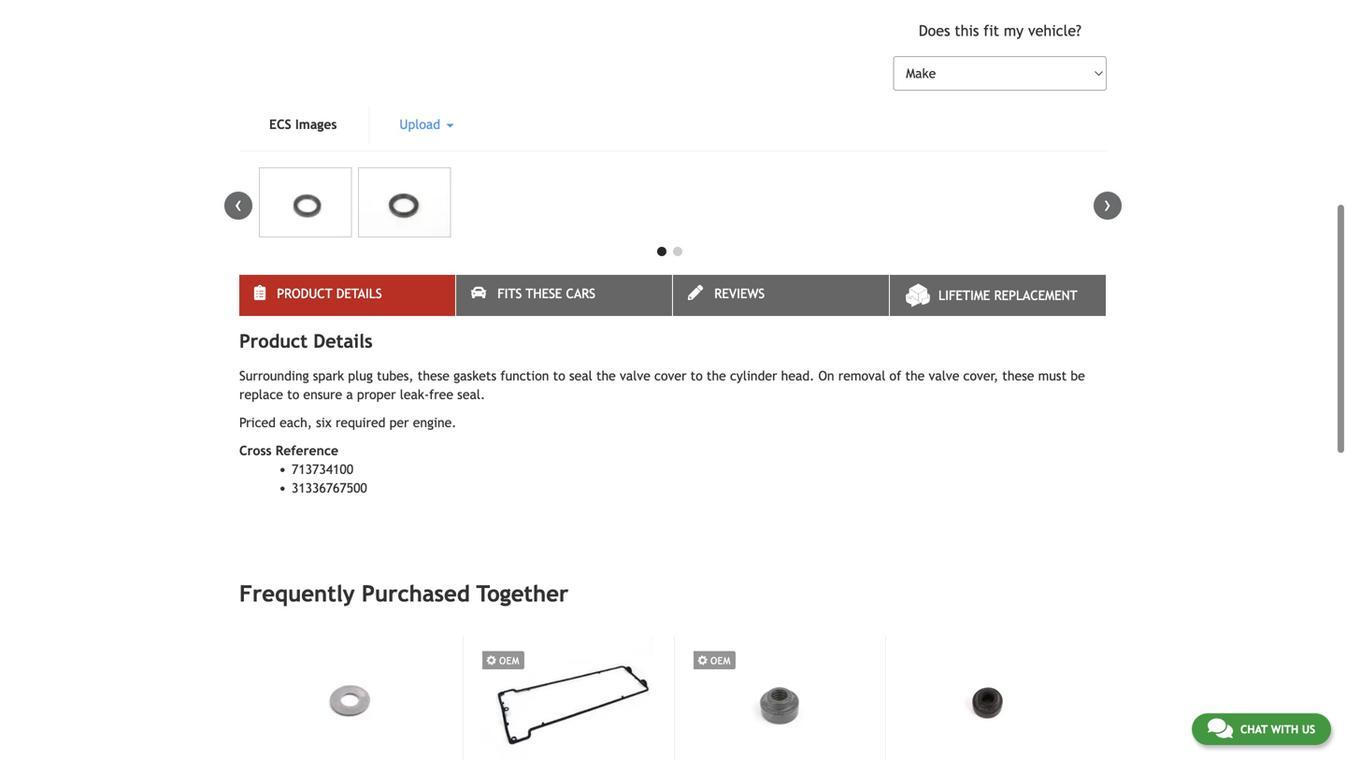 Task type: locate. For each thing, give the bounding box(es) containing it.
fit
[[984, 22, 999, 39]]

the
[[596, 368, 616, 383], [707, 368, 726, 383], [905, 368, 925, 383]]

1 horizontal spatial es#3075842 - 11127831271 - spark plug gasket - priced each - used to seal the cam cover to the cylinder head - victor reinz - bmw image
[[358, 167, 451, 238]]

cross reference 713734100 31336767500
[[239, 443, 367, 496]]

713734100
[[292, 462, 353, 477]]

plug
[[348, 368, 373, 383]]

0 vertical spatial product details
[[277, 286, 382, 301]]

these
[[418, 368, 450, 383], [1002, 368, 1034, 383]]

es#3075842 - 11127831271 - spark plug gasket - priced each - used to seal the cam cover to the cylinder head - victor reinz - bmw image down upload
[[358, 167, 451, 238]]

the left cylinder
[[707, 368, 726, 383]]

valve left cover
[[620, 368, 651, 383]]

a
[[346, 387, 353, 402]]

product
[[277, 286, 332, 301], [239, 330, 308, 352]]

fits these cars link
[[456, 275, 672, 316]]

purchased
[[362, 581, 470, 607]]

cover,
[[963, 368, 999, 383]]

valve
[[620, 368, 651, 383], [929, 368, 959, 383]]

reviews
[[714, 286, 765, 301]]

details up plug
[[336, 286, 382, 301]]

0 horizontal spatial these
[[418, 368, 450, 383]]

0 horizontal spatial the
[[596, 368, 616, 383]]

product up surrounding
[[239, 330, 308, 352]]

valve left cover,
[[929, 368, 959, 383]]

fits these cars
[[498, 286, 596, 301]]

to down surrounding
[[287, 387, 299, 402]]

2 horizontal spatial the
[[905, 368, 925, 383]]

cars
[[566, 286, 596, 301]]

rubber seal - priced each image
[[694, 636, 865, 760], [905, 636, 1076, 760]]

0 vertical spatial details
[[336, 286, 382, 301]]

2 the from the left
[[707, 368, 726, 383]]

3 the from the left
[[905, 368, 925, 383]]

must
[[1038, 368, 1067, 383]]

1 horizontal spatial these
[[1002, 368, 1034, 383]]

product details link
[[239, 275, 455, 316]]

these left must on the right of page
[[1002, 368, 1034, 383]]

1 rubber seal - priced each image from the left
[[694, 636, 865, 760]]

valve cover gasket image
[[482, 636, 653, 760]]

31336767500
[[292, 481, 367, 496]]

0 horizontal spatial es#3075842 - 11127831271 - spark plug gasket - priced each - used to seal the cam cover to the cylinder head - victor reinz - bmw image
[[259, 167, 352, 238]]

tubes,
[[377, 368, 414, 383]]

these up free
[[418, 368, 450, 383]]

1 horizontal spatial rubber seal - priced each image
[[905, 636, 1076, 760]]

each,
[[280, 415, 312, 430]]

product up spark
[[277, 286, 332, 301]]

1 horizontal spatial the
[[707, 368, 726, 383]]

product details inside product details link
[[277, 286, 382, 301]]

1 horizontal spatial valve
[[929, 368, 959, 383]]

ecs
[[269, 117, 291, 132]]

these
[[526, 286, 562, 301]]

to
[[553, 368, 565, 383], [691, 368, 703, 383], [287, 387, 299, 402]]

product details
[[277, 286, 382, 301], [239, 330, 373, 352]]

spark
[[313, 368, 344, 383]]

1 vertical spatial product details
[[239, 330, 373, 352]]

the right seal
[[596, 368, 616, 383]]

chat
[[1240, 723, 1268, 736]]

upload
[[400, 117, 444, 132]]

0 horizontal spatial valve
[[620, 368, 651, 383]]

vehicle?
[[1028, 22, 1082, 39]]

the right "of"
[[905, 368, 925, 383]]

chat with us link
[[1192, 713, 1331, 745]]

comments image
[[1208, 717, 1233, 739]]

details
[[336, 286, 382, 301], [313, 330, 373, 352]]

1 valve from the left
[[620, 368, 651, 383]]

0 horizontal spatial rubber seal - priced each image
[[694, 636, 865, 760]]

2 horizontal spatial to
[[691, 368, 703, 383]]

es#3075842 - 11127831271 - spark plug gasket - priced each - used to seal the cam cover to the cylinder head - victor reinz - bmw image
[[259, 167, 352, 238], [358, 167, 451, 238]]

of
[[890, 368, 901, 383]]

cylinder
[[730, 368, 777, 383]]

priced each, six required per engine.
[[239, 415, 457, 430]]

removal
[[838, 368, 886, 383]]

free
[[429, 387, 453, 402]]

head.
[[781, 368, 815, 383]]

ensure
[[303, 387, 342, 402]]

frequently purchased together
[[239, 581, 569, 607]]

to left seal
[[553, 368, 565, 383]]

to right cover
[[691, 368, 703, 383]]

gaskets
[[454, 368, 497, 383]]

details up spark
[[313, 330, 373, 352]]

‹ link
[[224, 192, 252, 220]]

es#3075842 - 11127831271 - spark plug gasket - priced each - used to seal the cam cover to the cylinder head - victor reinz - bmw image right ‹ at the left of the page
[[259, 167, 352, 238]]

1 these from the left
[[418, 368, 450, 383]]

0 vertical spatial product
[[277, 286, 332, 301]]

chat with us
[[1240, 723, 1315, 736]]

reviews link
[[673, 275, 889, 316]]

lifetime replacement link
[[890, 275, 1106, 316]]

us
[[1302, 723, 1315, 736]]

valve cover washer image
[[270, 636, 442, 760]]

cover
[[654, 368, 687, 383]]



Task type: describe. For each thing, give the bounding box(es) containing it.
cross
[[239, 443, 272, 458]]

frequently
[[239, 581, 355, 607]]

reference
[[276, 443, 338, 458]]

required
[[336, 415, 386, 430]]

seal.
[[457, 387, 485, 402]]

1 vertical spatial details
[[313, 330, 373, 352]]

together
[[477, 581, 569, 607]]

lifetime
[[939, 288, 990, 303]]

product inside product details link
[[277, 286, 332, 301]]

replace
[[239, 387, 283, 402]]

images
[[295, 117, 337, 132]]

six
[[316, 415, 332, 430]]

‹
[[235, 192, 242, 217]]

1 the from the left
[[596, 368, 616, 383]]

›
[[1104, 192, 1112, 217]]

per
[[389, 415, 409, 430]]

function
[[500, 368, 549, 383]]

seal
[[569, 368, 592, 383]]

surrounding
[[239, 368, 309, 383]]

does
[[919, 22, 950, 39]]

with
[[1271, 723, 1299, 736]]

replacement
[[994, 288, 1078, 303]]

be
[[1071, 368, 1085, 383]]

0 horizontal spatial to
[[287, 387, 299, 402]]

ecs images link
[[239, 106, 367, 143]]

2 valve from the left
[[929, 368, 959, 383]]

lifetime replacement
[[939, 288, 1078, 303]]

2 rubber seal - priced each image from the left
[[905, 636, 1076, 760]]

priced
[[239, 415, 276, 430]]

leak-
[[400, 387, 429, 402]]

this
[[955, 22, 979, 39]]

2 these from the left
[[1002, 368, 1034, 383]]

surrounding spark plug tubes, these gaskets function to seal the valve cover to the cylinder head. on removal of the valve cover, these must be replace to ensure a proper leak-free seal.
[[239, 368, 1085, 402]]

ecs images
[[269, 117, 337, 132]]

1 horizontal spatial to
[[553, 368, 565, 383]]

does this fit my vehicle?
[[919, 22, 1082, 39]]

› link
[[1094, 192, 1122, 220]]

1 es#3075842 - 11127831271 - spark plug gasket - priced each - used to seal the cam cover to the cylinder head - victor reinz - bmw image from the left
[[259, 167, 352, 238]]

proper
[[357, 387, 396, 402]]

on
[[818, 368, 834, 383]]

2 es#3075842 - 11127831271 - spark plug gasket - priced each - used to seal the cam cover to the cylinder head - victor reinz - bmw image from the left
[[358, 167, 451, 238]]

fits
[[498, 286, 522, 301]]

1 vertical spatial product
[[239, 330, 308, 352]]

engine.
[[413, 415, 457, 430]]

my
[[1004, 22, 1024, 39]]

upload button
[[370, 106, 484, 143]]



Task type: vqa. For each thing, say whether or not it's contained in the screenshot.
the leftmost valve
yes



